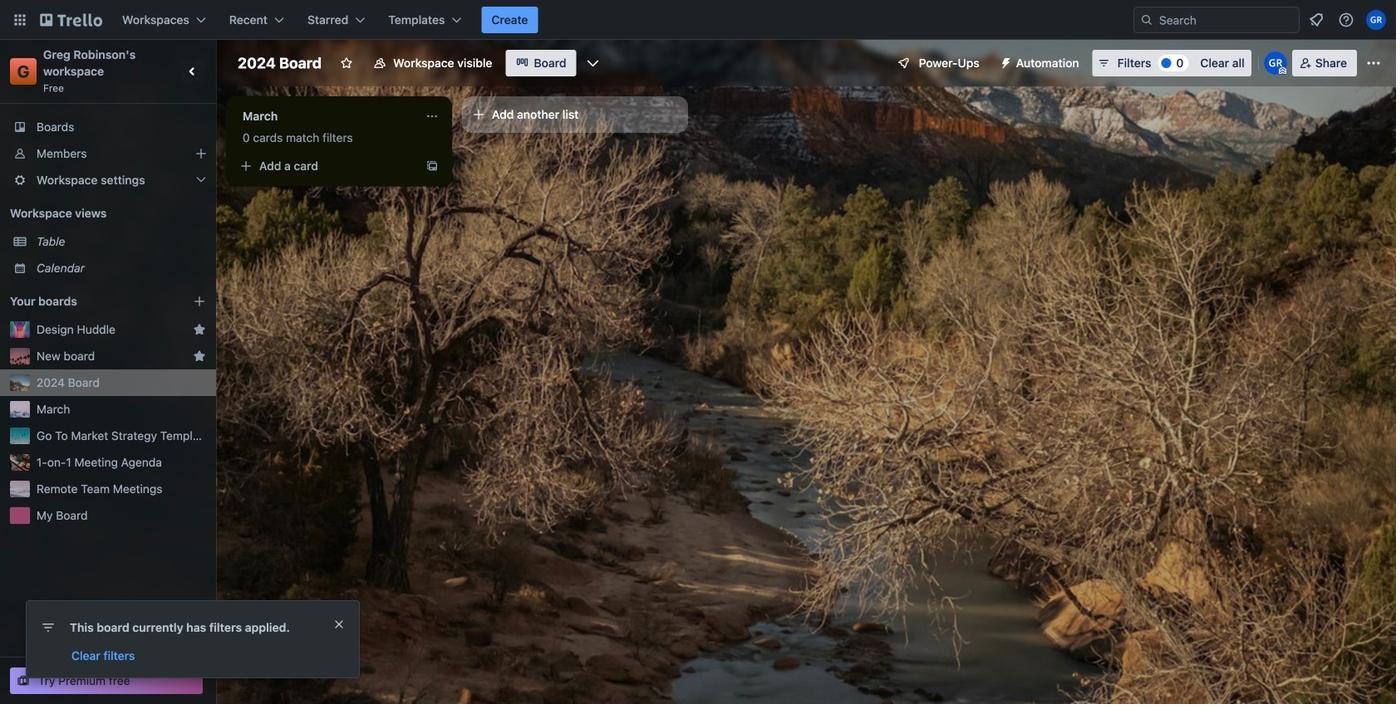 Task type: vqa. For each thing, say whether or not it's contained in the screenshot.
as to the left
no



Task type: locate. For each thing, give the bounding box(es) containing it.
star or unstar board image
[[340, 57, 353, 70]]

starred icon image
[[193, 323, 206, 337], [193, 350, 206, 363]]

sm image
[[993, 50, 1016, 73]]

create from template… image
[[426, 160, 439, 173]]

Board name text field
[[229, 50, 330, 76]]

1 vertical spatial starred icon image
[[193, 350, 206, 363]]

Search field
[[1154, 8, 1299, 32]]

alert
[[27, 602, 359, 678]]

greg robinson (gregrobinson96) image
[[1264, 52, 1287, 75]]

None text field
[[233, 103, 419, 130]]

0 notifications image
[[1307, 10, 1327, 30]]

1 starred icon image from the top
[[193, 323, 206, 337]]

add board image
[[193, 295, 206, 308]]

workspace navigation collapse icon image
[[181, 60, 204, 83]]

search image
[[1140, 13, 1154, 27]]

0 vertical spatial starred icon image
[[193, 323, 206, 337]]

this member is an admin of this board. image
[[1279, 67, 1286, 75]]



Task type: describe. For each thing, give the bounding box(es) containing it.
back to home image
[[40, 7, 102, 33]]

greg robinson (gregrobinson96) image
[[1366, 10, 1386, 30]]

your boards with 8 items element
[[10, 292, 168, 312]]

open information menu image
[[1338, 12, 1355, 28]]

show menu image
[[1366, 55, 1382, 71]]

dismiss flag image
[[332, 618, 346, 632]]

2 starred icon image from the top
[[193, 350, 206, 363]]

customize views image
[[585, 55, 601, 71]]

primary element
[[0, 0, 1396, 40]]



